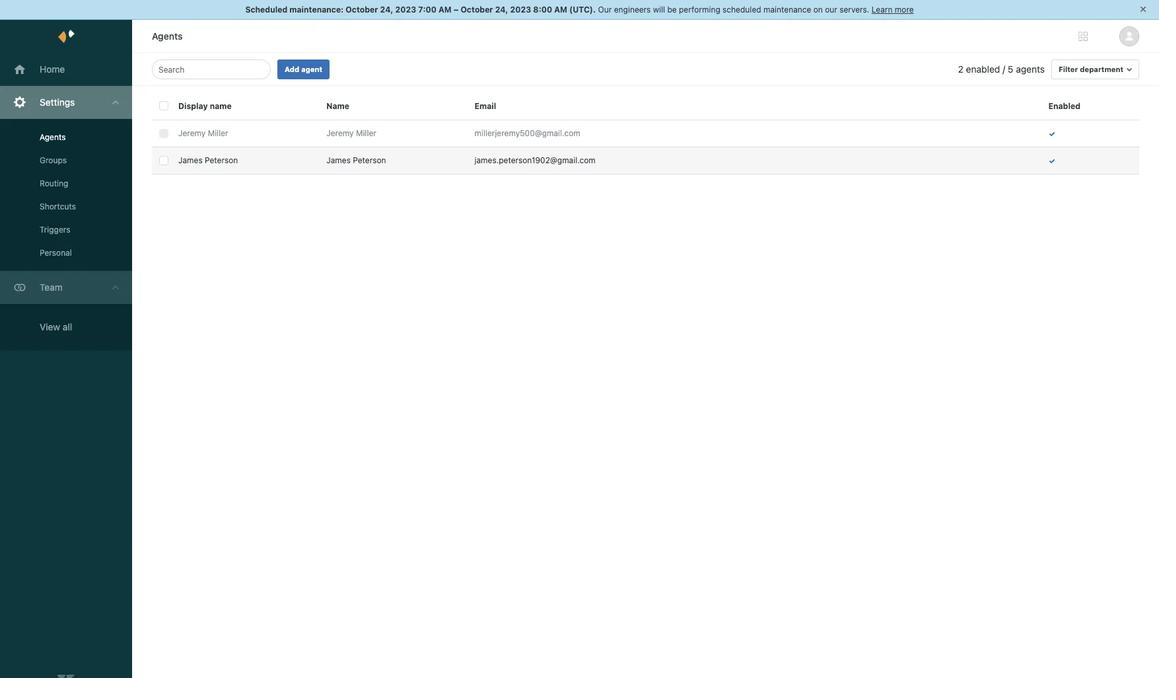 Task type: vqa. For each thing, say whether or not it's contained in the screenshot.
7:00
yes



Task type: locate. For each thing, give the bounding box(es) containing it.
1 horizontal spatial 24,
[[495, 5, 509, 15]]

1 horizontal spatial 2023
[[511, 5, 532, 15]]

1 horizontal spatial james
[[327, 155, 351, 165]]

october right maintenance:
[[346, 5, 378, 15]]

james
[[178, 155, 203, 165], [327, 155, 351, 165]]

am left –
[[439, 5, 452, 15]]

jeremy miller
[[178, 128, 228, 138], [327, 128, 377, 138]]

all
[[63, 321, 72, 332]]

james peterson
[[178, 155, 238, 165], [327, 155, 386, 165]]

0 horizontal spatial october
[[346, 5, 378, 15]]

24, left 8:00
[[495, 5, 509, 15]]

8:00
[[534, 5, 553, 15]]

home
[[40, 63, 65, 75]]

0 horizontal spatial 2023
[[396, 5, 417, 15]]

0 horizontal spatial agents
[[40, 132, 66, 142]]

view
[[40, 321, 60, 332]]

jeremy miller down name
[[327, 128, 377, 138]]

7:00
[[419, 5, 437, 15]]

24,
[[380, 5, 394, 15], [495, 5, 509, 15]]

0 horizontal spatial miller
[[208, 128, 228, 138]]

add
[[285, 65, 300, 73]]

james down name
[[327, 155, 351, 165]]

1 horizontal spatial jeremy
[[327, 128, 354, 138]]

engineers
[[615, 5, 651, 15]]

scheduled maintenance: october 24, 2023 7:00 am – october 24, 2023 8:00 am (utc). our engineers will be performing scheduled maintenance on our servers. learn more
[[245, 5, 915, 15]]

0 horizontal spatial peterson
[[205, 155, 238, 165]]

agents up groups
[[40, 132, 66, 142]]

2023
[[396, 5, 417, 15], [511, 5, 532, 15]]

0 horizontal spatial jeremy miller
[[178, 128, 228, 138]]

1 james peterson from the left
[[178, 155, 238, 165]]

1 horizontal spatial agents
[[152, 30, 183, 42]]

jeremy down display
[[178, 128, 206, 138]]

1 horizontal spatial jeremy miller
[[327, 128, 377, 138]]

1 am from the left
[[439, 5, 452, 15]]

james peterson down the display name
[[178, 155, 238, 165]]

personal
[[40, 248, 72, 258]]

october
[[346, 5, 378, 15], [461, 5, 493, 15]]

jeremy
[[178, 128, 206, 138], [327, 128, 354, 138]]

triggers
[[40, 225, 70, 235]]

1 horizontal spatial james peterson
[[327, 155, 386, 165]]

1 horizontal spatial miller
[[356, 128, 377, 138]]

enabled
[[967, 63, 1001, 75]]

email
[[475, 101, 497, 111]]

enabled
[[1049, 101, 1081, 111]]

24, left 7:00
[[380, 5, 394, 15]]

miller
[[208, 128, 228, 138], [356, 128, 377, 138]]

agents up search text field
[[152, 30, 183, 42]]

2023 left 7:00
[[396, 5, 417, 15]]

2 jeremy miller from the left
[[327, 128, 377, 138]]

scheduled
[[723, 5, 762, 15]]

james peterson down name
[[327, 155, 386, 165]]

0 horizontal spatial jeremy
[[178, 128, 206, 138]]

2 peterson from the left
[[353, 155, 386, 165]]

add agent
[[285, 65, 323, 73]]

1 vertical spatial agents
[[40, 132, 66, 142]]

more
[[895, 5, 915, 15]]

2 24, from the left
[[495, 5, 509, 15]]

jeremy down name
[[327, 128, 354, 138]]

1 horizontal spatial am
[[555, 5, 568, 15]]

2 enabled / 5 agents
[[959, 63, 1046, 75]]

1 horizontal spatial october
[[461, 5, 493, 15]]

am
[[439, 5, 452, 15], [555, 5, 568, 15]]

0 horizontal spatial 24,
[[380, 5, 394, 15]]

learn more link
[[872, 5, 915, 15]]

0 horizontal spatial james
[[178, 155, 203, 165]]

october right –
[[461, 5, 493, 15]]

2 james from the left
[[327, 155, 351, 165]]

jeremy miller down the display name
[[178, 128, 228, 138]]

peterson
[[205, 155, 238, 165], [353, 155, 386, 165]]

display name
[[178, 101, 232, 111]]

1 jeremy miller from the left
[[178, 128, 228, 138]]

am right 8:00
[[555, 5, 568, 15]]

agent
[[301, 65, 323, 73]]

0 horizontal spatial am
[[439, 5, 452, 15]]

2023 left 8:00
[[511, 5, 532, 15]]

1 miller from the left
[[208, 128, 228, 138]]

2 james peterson from the left
[[327, 155, 386, 165]]

Search text field
[[159, 61, 260, 77]]

0 horizontal spatial james peterson
[[178, 155, 238, 165]]

2 am from the left
[[555, 5, 568, 15]]

1 horizontal spatial peterson
[[353, 155, 386, 165]]

settings
[[40, 96, 75, 108]]

james.peterson1902@gmail.com
[[475, 155, 596, 165]]

agents
[[152, 30, 183, 42], [40, 132, 66, 142]]

james down display
[[178, 155, 203, 165]]



Task type: describe. For each thing, give the bounding box(es) containing it.
filter department button
[[1052, 59, 1140, 79]]

1 jeremy from the left
[[178, 128, 206, 138]]

routing
[[40, 178, 68, 188]]

filter
[[1060, 65, 1079, 73]]

department
[[1081, 65, 1124, 73]]

5
[[1009, 63, 1014, 75]]

–
[[454, 5, 459, 15]]

zendesk products image
[[1079, 32, 1089, 41]]

2 2023 from the left
[[511, 5, 532, 15]]

1 october from the left
[[346, 5, 378, 15]]

/
[[1003, 63, 1006, 75]]

learn
[[872, 5, 893, 15]]

(utc).
[[570, 5, 596, 15]]

view all
[[40, 321, 72, 332]]

our
[[599, 5, 612, 15]]

name
[[210, 101, 232, 111]]

filter department
[[1060, 65, 1124, 73]]

team
[[40, 282, 63, 293]]

our
[[826, 5, 838, 15]]

add agent button
[[278, 59, 330, 79]]

2 jeremy from the left
[[327, 128, 354, 138]]

millerjeremy500@gmail.com
[[475, 128, 581, 138]]

shortcuts
[[40, 202, 76, 212]]

0 vertical spatial agents
[[152, 30, 183, 42]]

groups
[[40, 155, 67, 165]]

maintenance:
[[290, 5, 344, 15]]

1 2023 from the left
[[396, 5, 417, 15]]

on
[[814, 5, 823, 15]]

1 peterson from the left
[[205, 155, 238, 165]]

name
[[327, 101, 350, 111]]

2 october from the left
[[461, 5, 493, 15]]

1 24, from the left
[[380, 5, 394, 15]]

be
[[668, 5, 677, 15]]

performing
[[679, 5, 721, 15]]

scheduled
[[245, 5, 288, 15]]

display
[[178, 101, 208, 111]]

will
[[653, 5, 666, 15]]

2
[[959, 63, 964, 75]]

2 miller from the left
[[356, 128, 377, 138]]

servers.
[[840, 5, 870, 15]]

maintenance
[[764, 5, 812, 15]]

1 james from the left
[[178, 155, 203, 165]]

agents
[[1017, 63, 1046, 75]]



